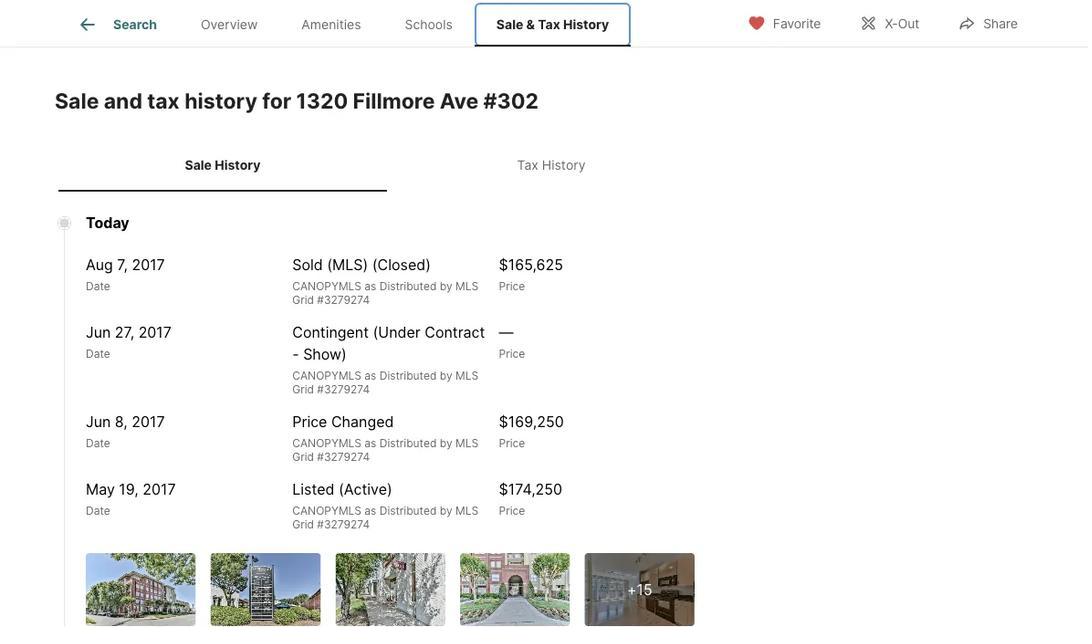 Task type: vqa. For each thing, say whether or not it's contained in the screenshot.


Task type: describe. For each thing, give the bounding box(es) containing it.
tax
[[147, 88, 180, 114]]

distributed inside sold (mls) (closed) canopymls as distributed by mls grid #3279274
[[380, 279, 437, 293]]

as inside sold (mls) (closed) canopymls as distributed by mls grid #3279274
[[365, 279, 377, 293]]

$165,625 price
[[499, 256, 563, 293]]

sale & tax history
[[497, 17, 609, 32]]

27,
[[115, 323, 134, 341]]

x-out
[[885, 16, 920, 31]]

by inside 'listed (active) canopymls as distributed by mls grid #3279274'
[[440, 504, 452, 517]]

grid inside 'listed (active) canopymls as distributed by mls grid #3279274'
[[292, 518, 314, 531]]

date for may 19, 2017
[[86, 504, 110, 517]]

as inside price changed canopymls as distributed by mls grid #3279274
[[365, 436, 377, 450]]

19,
[[119, 480, 139, 498]]

and
[[104, 88, 142, 114]]

15
[[637, 581, 653, 598]]

sold (mls) (closed) canopymls as distributed by mls grid #3279274
[[292, 256, 478, 306]]

$169,250
[[499, 413, 564, 430]]

$165,625
[[499, 256, 563, 273]]

+
[[627, 581, 637, 598]]

sale & tax history tab
[[475, 3, 631, 47]]

search
[[113, 17, 157, 32]]

for
[[262, 88, 291, 114]]

(under
[[373, 323, 421, 341]]

grid inside price changed canopymls as distributed by mls grid #3279274
[[292, 450, 314, 463]]

contingent (under contract - show) canopymls as distributed by mls grid #3279274
[[292, 323, 485, 396]]

distributed inside price changed canopymls as distributed by mls grid #3279274
[[380, 436, 437, 450]]

2017 for jun 27, 2017
[[138, 323, 172, 341]]

show)
[[303, 345, 347, 363]]

share button
[[943, 4, 1034, 42]]

favorite
[[773, 16, 821, 31]]

mls inside sold (mls) (closed) canopymls as distributed by mls grid #3279274
[[456, 279, 478, 293]]

sale and tax history for 1320 fillmore ave #302
[[55, 88, 539, 114]]

distributed inside contingent (under contract - show) canopymls as distributed by mls grid #3279274
[[380, 369, 437, 382]]

as inside contingent (under contract - show) canopymls as distributed by mls grid #3279274
[[365, 369, 377, 382]]

as inside 'listed (active) canopymls as distributed by mls grid #3279274'
[[365, 504, 377, 517]]

$169,250 price
[[499, 413, 564, 450]]

2017 for aug 7, 2017
[[132, 256, 165, 273]]

sale for sale & tax history
[[497, 17, 523, 32]]

+ 15
[[627, 581, 653, 598]]

8,
[[115, 413, 128, 430]]

7,
[[117, 256, 128, 273]]

sale history tab
[[58, 143, 387, 188]]

date for aug 7, 2017
[[86, 279, 110, 293]]

#3279274 inside contingent (under contract - show) canopymls as distributed by mls grid #3279274
[[317, 383, 370, 396]]

jun for jun 8, 2017
[[86, 413, 111, 430]]

by inside price changed canopymls as distributed by mls grid #3279274
[[440, 436, 452, 450]]

mls inside price changed canopymls as distributed by mls grid #3279274
[[456, 436, 478, 450]]

tax inside tab
[[538, 17, 560, 32]]

canopymls inside 'listed (active) canopymls as distributed by mls grid #3279274'
[[292, 504, 362, 517]]

may
[[86, 480, 115, 498]]

overview tab
[[179, 3, 280, 47]]

#3279274 inside sold (mls) (closed) canopymls as distributed by mls grid #3279274
[[317, 293, 370, 306]]

date for jun 27, 2017
[[86, 347, 110, 360]]

price for listed (active)
[[499, 504, 525, 517]]

price for price changed
[[499, 436, 525, 450]]

may 19, 2017 date
[[86, 480, 176, 517]]

price inside price changed canopymls as distributed by mls grid #3279274
[[292, 413, 327, 430]]

tab list containing search
[[55, 0, 646, 47]]

price for sold (mls) (closed)
[[499, 279, 525, 293]]

$174,250
[[499, 480, 562, 498]]

history for tax history
[[542, 157, 586, 173]]

—
[[499, 323, 514, 341]]

by inside sold (mls) (closed) canopymls as distributed by mls grid #3279274
[[440, 279, 452, 293]]

listed (active) canopymls as distributed by mls grid #3279274
[[292, 480, 478, 531]]

2017 for jun 8, 2017
[[132, 413, 165, 430]]

jun for jun 27, 2017
[[86, 323, 111, 341]]

tax history
[[517, 157, 586, 173]]

2017 for may 19, 2017
[[143, 480, 176, 498]]

grid inside contingent (under contract - show) canopymls as distributed by mls grid #3279274
[[292, 383, 314, 396]]

out
[[898, 16, 920, 31]]

sold
[[292, 256, 323, 273]]

history for sale history
[[215, 157, 261, 173]]



Task type: locate. For each thing, give the bounding box(es) containing it.
grid down listed
[[292, 518, 314, 531]]

grid inside sold (mls) (closed) canopymls as distributed by mls grid #3279274
[[292, 293, 314, 306]]

#3279274 up the changed
[[317, 383, 370, 396]]

3 by from the top
[[440, 436, 452, 450]]

1 jun from the top
[[86, 323, 111, 341]]

#302
[[483, 88, 539, 114]]

sale left &
[[497, 17, 523, 32]]

date up jun 8, 2017 date
[[86, 347, 110, 360]]

canopymls inside contingent (under contract - show) canopymls as distributed by mls grid #3279274
[[292, 369, 362, 382]]

canopymls down the show)
[[292, 369, 362, 382]]

#3279274 inside price changed canopymls as distributed by mls grid #3279274
[[317, 450, 370, 463]]

mls left $174,250 price
[[456, 504, 478, 517]]

2 grid from the top
[[292, 383, 314, 396]]

2 distributed from the top
[[380, 369, 437, 382]]

distributed down (closed)
[[380, 279, 437, 293]]

0 vertical spatial sale
[[497, 17, 523, 32]]

tax history tab
[[387, 143, 716, 188]]

aug 7, 2017 date
[[86, 256, 165, 293]]

grid
[[292, 293, 314, 306], [292, 383, 314, 396], [292, 450, 314, 463], [292, 518, 314, 531]]

4 date from the top
[[86, 504, 110, 517]]

overview
[[201, 17, 258, 32]]

price left the changed
[[292, 413, 327, 430]]

2017 right 8,
[[132, 413, 165, 430]]

price changed canopymls as distributed by mls grid #3279274
[[292, 413, 478, 463]]

3 canopymls from the top
[[292, 436, 362, 450]]

distributed down the changed
[[380, 436, 437, 450]]

sale for sale history
[[185, 157, 212, 173]]

&
[[526, 17, 535, 32]]

1 as from the top
[[365, 279, 377, 293]]

mls inside 'listed (active) canopymls as distributed by mls grid #3279274'
[[456, 504, 478, 517]]

by left $169,250 price
[[440, 436, 452, 450]]

history inside tab
[[542, 157, 586, 173]]

by inside contingent (under contract - show) canopymls as distributed by mls grid #3279274
[[440, 369, 452, 382]]

price down $165,625
[[499, 279, 525, 293]]

date inside aug 7, 2017 date
[[86, 279, 110, 293]]

canopymls inside price changed canopymls as distributed by mls grid #3279274
[[292, 436, 362, 450]]

jun inside jun 27, 2017 date
[[86, 323, 111, 341]]

2 mls from the top
[[456, 369, 478, 382]]

jun 8, 2017 date
[[86, 413, 165, 450]]

mls
[[456, 279, 478, 293], [456, 369, 478, 382], [456, 436, 478, 450], [456, 504, 478, 517]]

2017 right 19,
[[143, 480, 176, 498]]

2017
[[132, 256, 165, 273], [138, 323, 172, 341], [132, 413, 165, 430], [143, 480, 176, 498]]

mls down contract
[[456, 369, 478, 382]]

amenities
[[302, 17, 361, 32]]

#3279274 up contingent
[[317, 293, 370, 306]]

2017 right 27,
[[138, 323, 172, 341]]

tax
[[538, 17, 560, 32], [517, 157, 539, 173]]

jun
[[86, 323, 111, 341], [86, 413, 111, 430]]

2 #3279274 from the top
[[317, 383, 370, 396]]

tax down #302
[[517, 157, 539, 173]]

#3279274 down (active)
[[317, 518, 370, 531]]

tab list up "1320"
[[55, 0, 646, 47]]

1 vertical spatial jun
[[86, 413, 111, 430]]

1 grid from the top
[[292, 293, 314, 306]]

3 as from the top
[[365, 436, 377, 450]]

1320
[[296, 88, 348, 114]]

3 #3279274 from the top
[[317, 450, 370, 463]]

2 horizontal spatial sale
[[497, 17, 523, 32]]

3 date from the top
[[86, 436, 110, 450]]

share
[[984, 16, 1018, 31]]

x-
[[885, 16, 898, 31]]

4 #3279274 from the top
[[317, 518, 370, 531]]

tax right &
[[538, 17, 560, 32]]

4 by from the top
[[440, 504, 452, 517]]

4 as from the top
[[365, 504, 377, 517]]

sale left and
[[55, 88, 99, 114]]

date inside the may 19, 2017 date
[[86, 504, 110, 517]]

0 horizontal spatial sale
[[55, 88, 99, 114]]

(mls)
[[327, 256, 368, 273]]

as up the changed
[[365, 369, 377, 382]]

fillmore
[[353, 88, 435, 114]]

2017 inside the may 19, 2017 date
[[143, 480, 176, 498]]

0 vertical spatial tab list
[[55, 0, 646, 47]]

3 mls from the top
[[456, 436, 478, 450]]

2017 right "7,"
[[132, 256, 165, 273]]

grid down sold
[[292, 293, 314, 306]]

contingent
[[292, 323, 369, 341]]

price inside $169,250 price
[[499, 436, 525, 450]]

$174,250 price
[[499, 480, 562, 517]]

2 tab list from the top
[[55, 139, 719, 192]]

1 vertical spatial tab list
[[55, 139, 719, 192]]

tax inside tab
[[517, 157, 539, 173]]

by
[[440, 279, 452, 293], [440, 369, 452, 382], [440, 436, 452, 450], [440, 504, 452, 517]]

4 grid from the top
[[292, 518, 314, 531]]

distributed down the (under
[[380, 369, 437, 382]]

2 date from the top
[[86, 347, 110, 360]]

canopymls down sold
[[292, 279, 362, 293]]

1 by from the top
[[440, 279, 452, 293]]

distributed
[[380, 279, 437, 293], [380, 369, 437, 382], [380, 436, 437, 450], [380, 504, 437, 517]]

aug
[[86, 256, 113, 273]]

jun inside jun 8, 2017 date
[[86, 413, 111, 430]]

-
[[292, 345, 299, 363]]

2 as from the top
[[365, 369, 377, 382]]

— price
[[499, 323, 525, 360]]

contract
[[425, 323, 485, 341]]

sale down history
[[185, 157, 212, 173]]

(closed)
[[372, 256, 431, 273]]

4 distributed from the top
[[380, 504, 437, 517]]

as down (active)
[[365, 504, 377, 517]]

jun left 8,
[[86, 413, 111, 430]]

1 horizontal spatial sale
[[185, 157, 212, 173]]

3 grid from the top
[[292, 450, 314, 463]]

date inside jun 8, 2017 date
[[86, 436, 110, 450]]

1 mls from the top
[[456, 279, 478, 293]]

2017 inside jun 27, 2017 date
[[138, 323, 172, 341]]

grid up listed
[[292, 450, 314, 463]]

price down $169,250
[[499, 436, 525, 450]]

2 jun from the top
[[86, 413, 111, 430]]

#3279274 up (active)
[[317, 450, 370, 463]]

1 tab list from the top
[[55, 0, 646, 47]]

1 vertical spatial tax
[[517, 157, 539, 173]]

date for jun 8, 2017
[[86, 436, 110, 450]]

jun left 27,
[[86, 323, 111, 341]]

2 canopymls from the top
[[292, 369, 362, 382]]

4 mls from the top
[[456, 504, 478, 517]]

1 vertical spatial sale
[[55, 88, 99, 114]]

mls up contract
[[456, 279, 478, 293]]

jun 27, 2017 date
[[86, 323, 172, 360]]

(active)
[[339, 480, 392, 498]]

x-out button
[[844, 4, 935, 42]]

schools
[[405, 17, 453, 32]]

date
[[86, 279, 110, 293], [86, 347, 110, 360], [86, 436, 110, 450], [86, 504, 110, 517]]

date up may
[[86, 436, 110, 450]]

canopymls inside sold (mls) (closed) canopymls as distributed by mls grid #3279274
[[292, 279, 362, 293]]

distributed inside 'listed (active) canopymls as distributed by mls grid #3279274'
[[380, 504, 437, 517]]

history
[[185, 88, 257, 114]]

price down the —
[[499, 347, 525, 360]]

grid down -
[[292, 383, 314, 396]]

1 #3279274 from the top
[[317, 293, 370, 306]]

price inside $165,625 price
[[499, 279, 525, 293]]

history
[[563, 17, 609, 32], [215, 157, 261, 173], [542, 157, 586, 173]]

tab list down fillmore
[[55, 139, 719, 192]]

0 vertical spatial tax
[[538, 17, 560, 32]]

by up contract
[[440, 279, 452, 293]]

canopymls down listed
[[292, 504, 362, 517]]

by left $174,250 price
[[440, 504, 452, 517]]

as down the changed
[[365, 436, 377, 450]]

sale for sale and tax history for 1320 fillmore ave #302
[[55, 88, 99, 114]]

sale history
[[185, 157, 261, 173]]

ave
[[440, 88, 479, 114]]

2 vertical spatial sale
[[185, 157, 212, 173]]

0 vertical spatial jun
[[86, 323, 111, 341]]

distributed down (active)
[[380, 504, 437, 517]]

1 date from the top
[[86, 279, 110, 293]]

price inside $174,250 price
[[499, 504, 525, 517]]

price down $174,250
[[499, 504, 525, 517]]

2017 inside jun 8, 2017 date
[[132, 413, 165, 430]]

search link
[[77, 14, 157, 36]]

by down contract
[[440, 369, 452, 382]]

date down may
[[86, 504, 110, 517]]

1 canopymls from the top
[[292, 279, 362, 293]]

2 by from the top
[[440, 369, 452, 382]]

mls inside contingent (under contract - show) canopymls as distributed by mls grid #3279274
[[456, 369, 478, 382]]

mls left $169,250 price
[[456, 436, 478, 450]]

1 distributed from the top
[[380, 279, 437, 293]]

listed
[[292, 480, 335, 498]]

favorite button
[[732, 4, 837, 42]]

today
[[86, 214, 129, 231]]

as down the (mls)
[[365, 279, 377, 293]]

4 canopymls from the top
[[292, 504, 362, 517]]

as
[[365, 279, 377, 293], [365, 369, 377, 382], [365, 436, 377, 450], [365, 504, 377, 517]]

#3279274 inside 'listed (active) canopymls as distributed by mls grid #3279274'
[[317, 518, 370, 531]]

price for contingent (under contract - show)
[[499, 347, 525, 360]]

tab list
[[55, 0, 646, 47], [55, 139, 719, 192]]

price
[[499, 279, 525, 293], [499, 347, 525, 360], [292, 413, 327, 430], [499, 436, 525, 450], [499, 504, 525, 517]]

changed
[[331, 413, 394, 430]]

3 distributed from the top
[[380, 436, 437, 450]]

schools tab
[[383, 3, 475, 47]]

date inside jun 27, 2017 date
[[86, 347, 110, 360]]

tab list containing sale history
[[55, 139, 719, 192]]

2017 inside aug 7, 2017 date
[[132, 256, 165, 273]]

amenities tab
[[280, 3, 383, 47]]

sale
[[497, 17, 523, 32], [55, 88, 99, 114], [185, 157, 212, 173]]

#3279274
[[317, 293, 370, 306], [317, 383, 370, 396], [317, 450, 370, 463], [317, 518, 370, 531]]

date down 'aug'
[[86, 279, 110, 293]]

canopymls
[[292, 279, 362, 293], [292, 369, 362, 382], [292, 436, 362, 450], [292, 504, 362, 517]]

canopymls down the changed
[[292, 436, 362, 450]]



